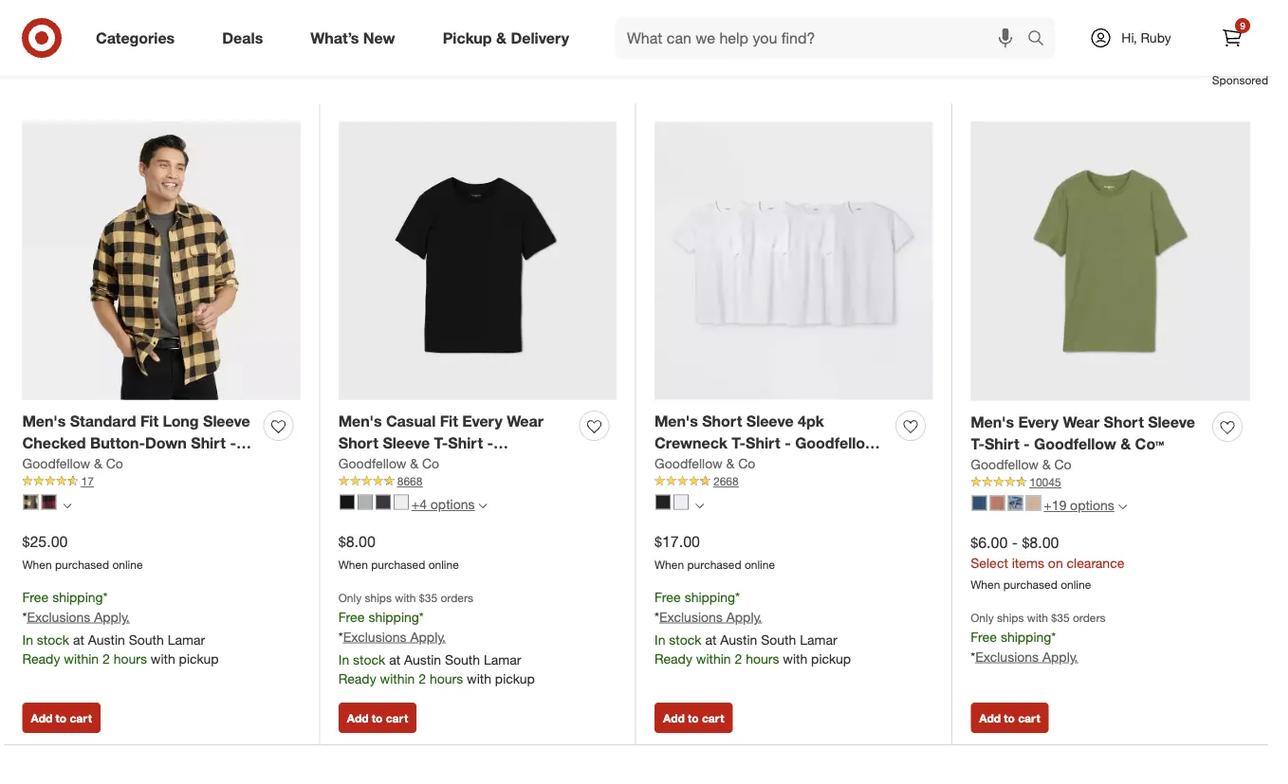 Task type: vqa. For each thing, say whether or not it's contained in the screenshot.
top Chairs
no



Task type: locate. For each thing, give the bounding box(es) containing it.
1 horizontal spatial options
[[1070, 497, 1114, 514]]

$8.00
[[338, 533, 375, 551], [1022, 534, 1059, 552]]

fit right casual
[[440, 412, 458, 431]]

all colors element right red icon
[[63, 499, 72, 510]]

2 all colors element from the left
[[695, 499, 704, 510]]

standard
[[70, 412, 136, 431]]

$8.00 down gray image
[[338, 533, 375, 551]]

apply. down "on"
[[1043, 649, 1078, 665]]

co down button-
[[106, 455, 123, 472]]

when
[[22, 558, 52, 572], [338, 558, 368, 572], [655, 558, 684, 572], [971, 578, 1000, 592]]

ready for $25.00
[[22, 650, 60, 667]]

deals
[[222, 29, 263, 47]]

0 horizontal spatial within
[[64, 650, 99, 667]]

0 horizontal spatial all colors element
[[63, 499, 72, 510]]

cart
[[70, 711, 92, 725], [386, 711, 408, 725], [702, 711, 724, 725], [1018, 711, 1040, 725]]

1 horizontal spatial fit
[[440, 412, 458, 431]]

free inside "only ships with $35 orders free shipping * * exclusions apply. in stock at  austin south lamar ready within 2 hours with pickup"
[[338, 609, 365, 625]]

1 all colors element from the left
[[63, 499, 72, 510]]

1 add to cart from the left
[[31, 711, 92, 725]]

*
[[103, 589, 108, 605], [735, 589, 740, 605], [22, 609, 27, 625], [655, 609, 659, 625], [419, 609, 424, 625], [338, 629, 343, 645], [1051, 629, 1056, 645], [971, 649, 975, 665]]

2 horizontal spatial lamar
[[800, 631, 837, 648]]

shirt up the "aubusson" image
[[985, 435, 1020, 453]]

0 vertical spatial orders
[[441, 591, 473, 605]]

ready for $17.00
[[655, 650, 692, 667]]

t- inside men's every wear short sleeve t-shirt - goodfellow & co™
[[971, 435, 985, 453]]

advertisement region
[[4, 0, 1268, 72]]

+4
[[411, 496, 427, 513]]

every inside men's every wear short sleeve t-shirt - goodfellow & co™
[[1018, 413, 1059, 432]]

goodfellow & co link
[[22, 454, 123, 473], [338, 454, 439, 473], [655, 454, 755, 473], [971, 455, 1072, 474]]

goodfellow & co up 8668
[[338, 455, 439, 472]]

add to cart for $25.00
[[31, 711, 92, 725]]

austin
[[88, 631, 125, 648], [720, 631, 757, 648], [404, 651, 441, 668]]

black image left white image
[[656, 495, 671, 510]]

options for goodfellow
[[1070, 497, 1114, 514]]

&
[[496, 29, 507, 47], [1121, 435, 1131, 453], [94, 455, 102, 472], [410, 455, 418, 472], [726, 455, 735, 472], [109, 456, 119, 474], [425, 456, 435, 474], [655, 456, 665, 474], [1042, 456, 1051, 473]]

0 horizontal spatial every
[[462, 412, 503, 431]]

short inside men's every wear short sleeve t-shirt - goodfellow & co™
[[1104, 413, 1144, 432]]

fit up down
[[140, 412, 158, 431]]

0 horizontal spatial $8.00
[[338, 533, 375, 551]]

1 horizontal spatial $35
[[1051, 611, 1070, 625]]

white image
[[393, 495, 409, 510]]

online down the "clearance"
[[1061, 578, 1091, 592]]

free
[[22, 589, 49, 605], [655, 589, 681, 605], [338, 609, 365, 625], [971, 629, 997, 645]]

ships down items
[[997, 611, 1024, 625]]

- up 8668 link
[[487, 434, 493, 452]]

2 horizontal spatial short
[[1104, 413, 1144, 432]]

t-
[[434, 434, 448, 452], [732, 434, 746, 452], [971, 435, 985, 453]]

goodfellow & co up 17 at the bottom of page
[[22, 455, 123, 472]]

when for $8.00
[[338, 558, 368, 572]]

2 horizontal spatial hours
[[746, 650, 779, 667]]

free down $8.00 when purchased online
[[338, 609, 365, 625]]

-
[[230, 434, 236, 452], [487, 434, 493, 452], [785, 434, 791, 452], [1024, 435, 1030, 453], [1012, 534, 1018, 552]]

- inside men's every wear short sleeve t-shirt - goodfellow & co™
[[1024, 435, 1030, 453]]

1 vertical spatial ships
[[997, 611, 1024, 625]]

shipping down items
[[1001, 629, 1051, 645]]

1 horizontal spatial within
[[380, 670, 415, 687]]

2668 link
[[655, 473, 933, 490]]

with
[[395, 591, 416, 605], [1027, 611, 1048, 625], [151, 650, 175, 667], [783, 650, 808, 667], [467, 670, 491, 687]]

1 horizontal spatial free shipping * * exclusions apply. in stock at  austin south lamar ready within 2 hours with pickup
[[655, 589, 851, 667]]

1 cart from the left
[[70, 711, 92, 725]]

within for $25.00
[[64, 650, 99, 667]]

men's inside men's standard fit long sleeve checked button-down shirt - goodfellow & co™
[[22, 412, 66, 431]]

stock
[[37, 631, 69, 648], [669, 631, 702, 648], [353, 651, 385, 668]]

1 horizontal spatial in
[[338, 651, 349, 668]]

add for $25.00
[[31, 711, 52, 725]]

short
[[702, 412, 742, 431], [1104, 413, 1144, 432], [338, 434, 378, 452]]

fit for t-
[[440, 412, 458, 431]]

goodfellow & co link down crewneck
[[655, 454, 755, 473]]

2 horizontal spatial south
[[761, 631, 796, 648]]

add to cart button
[[22, 703, 100, 733], [338, 703, 417, 733], [655, 703, 733, 733], [971, 703, 1049, 733]]

1 horizontal spatial pickup
[[495, 670, 535, 687]]

goodfellow
[[795, 434, 877, 452], [1034, 435, 1116, 453], [22, 455, 90, 472], [338, 455, 406, 472], [655, 455, 722, 472], [22, 456, 105, 474], [338, 456, 421, 474], [971, 456, 1039, 473]]

co up 8668
[[422, 455, 439, 472]]

add to cart for $17.00
[[663, 711, 724, 725]]

only inside the only ships with $35 orders free shipping * * exclusions apply.
[[971, 611, 994, 625]]

purchased inside "$17.00 when purchased online"
[[687, 558, 741, 572]]

$25.00
[[22, 533, 68, 551]]

shirt inside men's standard fit long sleeve checked button-down shirt - goodfellow & co™
[[191, 434, 226, 452]]

$8.00 inside $8.00 when purchased online
[[338, 533, 375, 551]]

co™ inside men's every wear short sleeve t-shirt - goodfellow & co™
[[1135, 435, 1164, 453]]

men's short sleeve 4pk crewneck t-shirt - goodfellow & co™ link
[[655, 411, 888, 474]]

- up '10045'
[[1024, 435, 1030, 453]]

0 vertical spatial ships
[[365, 591, 392, 605]]

co
[[106, 455, 123, 472], [422, 455, 439, 472], [738, 455, 755, 472], [1054, 456, 1072, 473]]

purchased for $25.00
[[55, 558, 109, 572]]

men's
[[22, 412, 66, 431], [338, 412, 382, 431], [655, 412, 698, 431], [971, 413, 1014, 432]]

1 vertical spatial orders
[[1073, 611, 1106, 625]]

1 vertical spatial $35
[[1051, 611, 1070, 625]]

south inside "only ships with $35 orders free shipping * * exclusions apply. in stock at  austin south lamar ready within 2 hours with pickup"
[[445, 651, 480, 668]]

men's inside men's short sleeve 4pk crewneck t-shirt - goodfellow & co™
[[655, 412, 698, 431]]

2 horizontal spatial within
[[696, 650, 731, 667]]

blue image
[[1008, 496, 1023, 511]]

short up 10045 link
[[1104, 413, 1144, 432]]

1 horizontal spatial stock
[[353, 651, 385, 668]]

orders inside "only ships with $35 orders free shipping * * exclusions apply. in stock at  austin south lamar ready within 2 hours with pickup"
[[441, 591, 473, 605]]

$35
[[419, 591, 437, 605], [1051, 611, 1070, 625]]

all colors + 4 more colors image
[[479, 502, 487, 510]]

co™ down crewneck
[[669, 456, 698, 474]]

& inside men's every wear short sleeve t-shirt - goodfellow & co™
[[1121, 435, 1131, 453]]

men's inside men's every wear short sleeve t-shirt - goodfellow & co™
[[971, 413, 1014, 432]]

when inside "$17.00 when purchased online"
[[655, 558, 684, 572]]

south for $17.00
[[761, 631, 796, 648]]

fit
[[140, 412, 158, 431], [440, 412, 458, 431]]

1 horizontal spatial ships
[[997, 611, 1024, 625]]

co™ up +4 options
[[439, 456, 468, 474]]

3 add to cart button from the left
[[655, 703, 733, 733]]

2 horizontal spatial austin
[[720, 631, 757, 648]]

1 black image from the left
[[339, 495, 355, 510]]

1 horizontal spatial orders
[[1073, 611, 1106, 625]]

2 free shipping * * exclusions apply. in stock at  austin south lamar ready within 2 hours with pickup from the left
[[655, 589, 851, 667]]

what's new link
[[294, 17, 419, 59]]

sleeve inside men's casual fit every wear short sleeve t-shirt - goodfellow & co™
[[383, 434, 430, 452]]

men's short sleeve 4pk crewneck t-shirt - goodfellow & co™
[[655, 412, 877, 474]]

3 to from the left
[[688, 711, 699, 725]]

categories link
[[80, 17, 198, 59]]

2 fit from the left
[[440, 412, 458, 431]]

options left all colors + 4 more colors "element"
[[431, 496, 475, 513]]

sleeve
[[203, 412, 250, 431], [746, 412, 794, 431], [1148, 413, 1195, 432], [383, 434, 430, 452]]

0 horizontal spatial at
[[73, 631, 84, 648]]

0 horizontal spatial hours
[[114, 650, 147, 667]]

ships
[[365, 591, 392, 605], [997, 611, 1024, 625]]

2 inside "only ships with $35 orders free shipping * * exclusions apply. in stock at  austin south lamar ready within 2 hours with pickup"
[[419, 670, 426, 687]]

add to cart
[[31, 711, 92, 725], [347, 711, 408, 725], [663, 711, 724, 725], [979, 711, 1040, 725]]

men's for men's casual fit every wear short sleeve t-shirt - goodfellow & co™
[[338, 412, 382, 431]]

purchased inside $25.00 when purchased online
[[55, 558, 109, 572]]

goodfellow inside men's every wear short sleeve t-shirt - goodfellow & co™
[[1034, 435, 1116, 453]]

online down 17 link
[[112, 558, 143, 572]]

purchased down $25.00
[[55, 558, 109, 572]]

red image
[[41, 495, 56, 510]]

1 horizontal spatial black image
[[656, 495, 671, 510]]

pickup
[[179, 650, 219, 667], [811, 650, 851, 667], [495, 670, 535, 687]]

shipping down $8.00 when purchased online
[[368, 609, 419, 625]]

co up 2668
[[738, 455, 755, 472]]

fit inside men's standard fit long sleeve checked button-down shirt - goodfellow & co™
[[140, 412, 158, 431]]

1 add to cart button from the left
[[22, 703, 100, 733]]

t- up 2668
[[732, 434, 746, 452]]

0 horizontal spatial in
[[22, 631, 33, 648]]

lamar
[[168, 631, 205, 648], [800, 631, 837, 648], [484, 651, 521, 668]]

0 vertical spatial only
[[338, 591, 362, 605]]

casual
[[386, 412, 436, 431]]

men's for men's every wear short sleeve t-shirt - goodfellow & co™
[[971, 413, 1014, 432]]

options for shirt
[[431, 496, 475, 513]]

all colors element
[[63, 499, 72, 510], [695, 499, 704, 510]]

add to cart button for $17.00
[[655, 703, 733, 733]]

sleeve left 4pk
[[746, 412, 794, 431]]

1 to from the left
[[56, 711, 67, 725]]

men's casual fit every wear short sleeve t-shirt - goodfellow & co™ image
[[338, 122, 617, 400], [338, 122, 617, 400]]

pickup & delivery link
[[427, 17, 593, 59]]

2 horizontal spatial at
[[705, 631, 717, 648]]

1 horizontal spatial at
[[389, 651, 400, 668]]

online down 2668 link
[[745, 558, 775, 572]]

2
[[102, 650, 110, 667], [735, 650, 742, 667], [419, 670, 426, 687]]

orders down $8.00 when purchased online
[[441, 591, 473, 605]]

goodfellow & co link up 17 at the bottom of page
[[22, 454, 123, 473]]

deals link
[[206, 17, 287, 59]]

every up 8668 link
[[462, 412, 503, 431]]

purchased down items
[[1003, 578, 1058, 592]]

only
[[338, 591, 362, 605], [971, 611, 994, 625]]

aubusson image
[[990, 496, 1005, 511]]

apply. down "$17.00 when purchased online"
[[726, 609, 762, 625]]

0 horizontal spatial only
[[338, 591, 362, 605]]

to for $17.00
[[688, 711, 699, 725]]

online down +4 options
[[428, 558, 459, 572]]

2 add to cart from the left
[[347, 711, 408, 725]]

delivery
[[511, 29, 569, 47]]

0 horizontal spatial wear
[[507, 412, 544, 431]]

men's for men's short sleeve 4pk crewneck t-shirt - goodfellow & co™
[[655, 412, 698, 431]]

2 add to cart button from the left
[[338, 703, 417, 733]]

add to cart for $8.00
[[347, 711, 408, 725]]

t- inside men's short sleeve 4pk crewneck t-shirt - goodfellow & co™
[[732, 434, 746, 452]]

cart for $17.00
[[702, 711, 724, 725]]

add for $8.00
[[347, 711, 369, 725]]

goodfellow & co link for casual
[[338, 454, 439, 473]]

only for $6.00 - $8.00
[[971, 611, 994, 625]]

all colors + 4 more colors element
[[479, 499, 487, 510]]

online inside $25.00 when purchased online
[[112, 558, 143, 572]]

0 horizontal spatial black image
[[339, 495, 355, 510]]

men's inside men's casual fit every wear short sleeve t-shirt - goodfellow & co™
[[338, 412, 382, 431]]

3 cart from the left
[[702, 711, 724, 725]]

apply.
[[94, 609, 130, 625], [726, 609, 762, 625], [410, 629, 446, 645], [1043, 649, 1078, 665]]

0 horizontal spatial fit
[[140, 412, 158, 431]]

exclusions inside "only ships with $35 orders free shipping * * exclusions apply. in stock at  austin south lamar ready within 2 hours with pickup"
[[343, 629, 407, 645]]

all colors image
[[695, 502, 704, 510]]

goodfellow inside men's short sleeve 4pk crewneck t-shirt - goodfellow & co™
[[795, 434, 877, 452]]

hours
[[114, 650, 147, 667], [746, 650, 779, 667], [430, 670, 463, 687]]

only down $8.00 when purchased online
[[338, 591, 362, 605]]

when inside $25.00 when purchased online
[[22, 558, 52, 572]]

3 add from the left
[[663, 711, 685, 725]]

co™
[[1135, 435, 1164, 453], [123, 456, 152, 474], [439, 456, 468, 474], [669, 456, 698, 474]]

exclusions
[[27, 609, 90, 625], [659, 609, 723, 625], [343, 629, 407, 645], [975, 649, 1039, 665]]

wear up 10045 link
[[1063, 413, 1100, 432]]

sleeve right long at the bottom left of page
[[203, 412, 250, 431]]

1 add from the left
[[31, 711, 52, 725]]

2 horizontal spatial stock
[[669, 631, 702, 648]]

options down 10045 link
[[1070, 497, 1114, 514]]

2 horizontal spatial 2
[[735, 650, 742, 667]]

& inside men's standard fit long sleeve checked button-down shirt - goodfellow & co™
[[109, 456, 119, 474]]

shirt up 8668 link
[[448, 434, 483, 452]]

black image left gray image
[[339, 495, 355, 510]]

1 horizontal spatial austin
[[404, 651, 441, 668]]

t- down casual
[[434, 434, 448, 452]]

goodfellow & co link up '10045'
[[971, 455, 1072, 474]]

2 horizontal spatial ready
[[655, 650, 692, 667]]

ships inside the only ships with $35 orders free shipping * * exclusions apply.
[[997, 611, 1024, 625]]

- up items
[[1012, 534, 1018, 552]]

- up 2668 link
[[785, 434, 791, 452]]

shipping inside the only ships with $35 orders free shipping * * exclusions apply.
[[1001, 629, 1051, 645]]

ships for $8.00
[[365, 591, 392, 605]]

men's left casual
[[338, 412, 382, 431]]

only inside "only ships with $35 orders free shipping * * exclusions apply. in stock at  austin south lamar ready within 2 hours with pickup"
[[338, 591, 362, 605]]

co™ down button-
[[123, 456, 152, 474]]

$35 inside "only ships with $35 orders free shipping * * exclusions apply. in stock at  austin south lamar ready within 2 hours with pickup"
[[419, 591, 437, 605]]

purchased inside $8.00 when purchased online
[[371, 558, 425, 572]]

0 horizontal spatial free shipping * * exclusions apply. in stock at  austin south lamar ready within 2 hours with pickup
[[22, 589, 219, 667]]

1 horizontal spatial t-
[[732, 434, 746, 452]]

1 horizontal spatial short
[[702, 412, 742, 431]]

$8.00 up items
[[1022, 534, 1059, 552]]

co up '10045'
[[1054, 456, 1072, 473]]

- right down
[[230, 434, 236, 452]]

items
[[1012, 555, 1044, 571]]

1 horizontal spatial south
[[445, 651, 480, 668]]

& inside men's short sleeve 4pk crewneck t-shirt - goodfellow & co™
[[655, 456, 665, 474]]

shipping
[[52, 589, 103, 605], [685, 589, 735, 605], [368, 609, 419, 625], [1001, 629, 1051, 645]]

free shipping * * exclusions apply. in stock at  austin south lamar ready within 2 hours with pickup
[[22, 589, 219, 667], [655, 589, 851, 667]]

when down $17.00 on the right of page
[[655, 558, 684, 572]]

- inside men's casual fit every wear short sleeve t-shirt - goodfellow & co™
[[487, 434, 493, 452]]

3 add to cart from the left
[[663, 711, 724, 725]]

all colors element right white image
[[695, 499, 704, 510]]

purchased for $17.00
[[687, 558, 741, 572]]

2 black image from the left
[[656, 495, 671, 510]]

orders inside the only ships with $35 orders free shipping * * exclusions apply.
[[1073, 611, 1106, 625]]

0 horizontal spatial ships
[[365, 591, 392, 605]]

free shipping * * exclusions apply. in stock at  austin south lamar ready within 2 hours with pickup down "$17.00 when purchased online"
[[655, 589, 851, 667]]

2 cart from the left
[[386, 711, 408, 725]]

1 horizontal spatial wear
[[1063, 413, 1100, 432]]

1 horizontal spatial hours
[[430, 670, 463, 687]]

$35 down "on"
[[1051, 611, 1070, 625]]

free shipping * * exclusions apply. in stock at  austin south lamar ready within 2 hours with pickup for $17.00
[[655, 589, 851, 667]]

select
[[971, 555, 1008, 571]]

short inside men's casual fit every wear short sleeve t-shirt - goodfellow & co™
[[338, 434, 378, 452]]

0 horizontal spatial austin
[[88, 631, 125, 648]]

$35 inside the only ships with $35 orders free shipping * * exclusions apply.
[[1051, 611, 1070, 625]]

apply. down $8.00 when purchased online
[[410, 629, 446, 645]]

goodfellow & co
[[22, 455, 123, 472], [338, 455, 439, 472], [655, 455, 755, 472], [971, 456, 1072, 473]]

t- inside men's casual fit every wear short sleeve t-shirt - goodfellow & co™
[[434, 434, 448, 452]]

0 horizontal spatial south
[[129, 631, 164, 648]]

orders
[[441, 591, 473, 605], [1073, 611, 1106, 625]]

men's up crewneck
[[655, 412, 698, 431]]

0 horizontal spatial stock
[[37, 631, 69, 648]]

co for every
[[1054, 456, 1072, 473]]

men's every wear short sleeve t-shirt - goodfellow & co™ image
[[971, 122, 1250, 401], [971, 122, 1250, 401]]

when down select
[[971, 578, 1000, 592]]

purchased inside $6.00 - $8.00 select items on clearance when purchased online
[[1003, 578, 1058, 592]]

short up crewneck
[[702, 412, 742, 431]]

2 add from the left
[[347, 711, 369, 725]]

free shipping * * exclusions apply. in stock at  austin south lamar ready within 2 hours with pickup down $25.00 when purchased online
[[22, 589, 219, 667]]

online
[[112, 558, 143, 572], [428, 558, 459, 572], [745, 558, 775, 572], [1061, 578, 1091, 592]]

0 horizontal spatial orders
[[441, 591, 473, 605]]

fit inside men's casual fit every wear short sleeve t-shirt - goodfellow & co™
[[440, 412, 458, 431]]

options
[[431, 496, 475, 513], [1070, 497, 1114, 514]]

gray image
[[357, 495, 373, 510]]

t- up thunderbolt blue icon
[[971, 435, 985, 453]]

0 horizontal spatial ready
[[22, 650, 60, 667]]

shirt
[[191, 434, 226, 452], [448, 434, 483, 452], [746, 434, 780, 452], [985, 435, 1020, 453]]

exclusions apply. link
[[27, 609, 130, 625], [659, 609, 762, 625], [343, 629, 446, 645], [975, 649, 1078, 665]]

canyon brown image
[[1026, 496, 1041, 511]]

online inside $6.00 - $8.00 select items on clearance when purchased online
[[1061, 578, 1091, 592]]

online inside "$17.00 when purchased online"
[[745, 558, 775, 572]]

0 horizontal spatial pickup
[[179, 650, 219, 667]]

categories
[[96, 29, 175, 47]]

shirt inside men's short sleeve 4pk crewneck t-shirt - goodfellow & co™
[[746, 434, 780, 452]]

+4 options
[[411, 496, 475, 513]]

lamar inside "only ships with $35 orders free shipping * * exclusions apply. in stock at  austin south lamar ready within 2 hours with pickup"
[[484, 651, 521, 668]]

at inside "only ships with $35 orders free shipping * * exclusions apply. in stock at  austin south lamar ready within 2 hours with pickup"
[[389, 651, 400, 668]]

co™ up 10045 link
[[1135, 435, 1164, 453]]

wear up 8668 link
[[507, 412, 544, 431]]

south
[[129, 631, 164, 648], [761, 631, 796, 648], [445, 651, 480, 668]]

shirt down long at the bottom left of page
[[191, 434, 226, 452]]

short up gray image
[[338, 434, 378, 452]]

ships down $8.00 when purchased online
[[365, 591, 392, 605]]

free inside the only ships with $35 orders free shipping * * exclusions apply.
[[971, 629, 997, 645]]

south for $25.00
[[129, 631, 164, 648]]

2 horizontal spatial in
[[655, 631, 665, 648]]

online inside $8.00 when purchased online
[[428, 558, 459, 572]]

austin inside "only ships with $35 orders free shipping * * exclusions apply. in stock at  austin south lamar ready within 2 hours with pickup"
[[404, 651, 441, 668]]

men's standard fit long sleeve checked button-down shirt - goodfellow & co™ image
[[22, 122, 300, 400], [22, 122, 300, 400]]

all colors element for $25.00
[[63, 499, 72, 510]]

0 horizontal spatial $35
[[419, 591, 437, 605]]

sleeve up 10045 link
[[1148, 413, 1195, 432]]

sleeve down casual
[[383, 434, 430, 452]]

4 add to cart from the left
[[979, 711, 1040, 725]]

0 horizontal spatial lamar
[[168, 631, 205, 648]]

1 horizontal spatial ready
[[338, 670, 376, 687]]

10045
[[1030, 475, 1061, 489]]

1 free shipping * * exclusions apply. in stock at  austin south lamar ready within 2 hours with pickup from the left
[[22, 589, 219, 667]]

what's new
[[310, 29, 395, 47]]

4 to from the left
[[1004, 711, 1015, 725]]

purchased down $17.00 on the right of page
[[687, 558, 741, 572]]

free down select
[[971, 629, 997, 645]]

black image for co™
[[656, 495, 671, 510]]

within inside "only ships with $35 orders free shipping * * exclusions apply. in stock at  austin south lamar ready within 2 hours with pickup"
[[380, 670, 415, 687]]

goodfellow & co link up 8668
[[338, 454, 439, 473]]

0 horizontal spatial 2
[[102, 650, 110, 667]]

2 horizontal spatial t-
[[971, 435, 985, 453]]

black image
[[339, 495, 355, 510], [656, 495, 671, 510]]

in
[[22, 631, 33, 648], [655, 631, 665, 648], [338, 651, 349, 668]]

in for $25.00
[[22, 631, 33, 648]]

pickup inside "only ships with $35 orders free shipping * * exclusions apply. in stock at  austin south lamar ready within 2 hours with pickup"
[[495, 670, 535, 687]]

only down select
[[971, 611, 994, 625]]

$6.00 - $8.00 select items on clearance when purchased online
[[971, 534, 1125, 592]]

2 to from the left
[[372, 711, 383, 725]]

to
[[56, 711, 67, 725], [372, 711, 383, 725], [688, 711, 699, 725], [1004, 711, 1015, 725]]

short inside men's short sleeve 4pk crewneck t-shirt - goodfellow & co™
[[702, 412, 742, 431]]

2 horizontal spatial pickup
[[811, 650, 851, 667]]

on
[[1048, 555, 1063, 571]]

orders down the "clearance"
[[1073, 611, 1106, 625]]

0 horizontal spatial short
[[338, 434, 378, 452]]

free down $25.00
[[22, 589, 49, 605]]

goodfellow & co for short
[[655, 455, 755, 472]]

$6.00
[[971, 534, 1008, 552]]

shirt up 2668 link
[[746, 434, 780, 452]]

hours for $25.00
[[114, 650, 147, 667]]

$8.00 when purchased online
[[338, 533, 459, 572]]

& inside men's casual fit every wear short sleeve t-shirt - goodfellow & co™
[[425, 456, 435, 474]]

17 link
[[22, 473, 300, 490]]

goodfellow & co link for standard
[[22, 454, 123, 473]]

1 fit from the left
[[140, 412, 158, 431]]

exclusions inside the only ships with $35 orders free shipping * * exclusions apply.
[[975, 649, 1039, 665]]

1 horizontal spatial lamar
[[484, 651, 521, 668]]

with inside the only ships with $35 orders free shipping * * exclusions apply.
[[1027, 611, 1048, 625]]

when inside $8.00 when purchased online
[[338, 558, 368, 572]]

1 horizontal spatial $8.00
[[1022, 534, 1059, 552]]

every up '10045'
[[1018, 413, 1059, 432]]

when down gray image
[[338, 558, 368, 572]]

goodfellow & co down crewneck
[[655, 455, 755, 472]]

purchased down +4 options dropdown button
[[371, 558, 425, 572]]

when down $25.00
[[22, 558, 52, 572]]

0 horizontal spatial t-
[[434, 434, 448, 452]]

men's up checked
[[22, 412, 66, 431]]

goodfellow & co up '10045'
[[971, 456, 1072, 473]]

ready
[[22, 650, 60, 667], [655, 650, 692, 667], [338, 670, 376, 687]]

1 vertical spatial only
[[971, 611, 994, 625]]

0 horizontal spatial options
[[431, 496, 475, 513]]

add
[[31, 711, 52, 725], [347, 711, 369, 725], [663, 711, 685, 725], [979, 711, 1001, 725]]

lamar for $25.00
[[168, 631, 205, 648]]

$35 down $8.00 when purchased online
[[419, 591, 437, 605]]

1 horizontal spatial 2
[[419, 670, 426, 687]]

within for $17.00
[[696, 650, 731, 667]]

men's up the "aubusson" image
[[971, 413, 1014, 432]]

1 horizontal spatial only
[[971, 611, 994, 625]]

ships inside "only ships with $35 orders free shipping * * exclusions apply. in stock at  austin south lamar ready within 2 hours with pickup"
[[365, 591, 392, 605]]

1 horizontal spatial all colors element
[[695, 499, 704, 510]]

shirt inside men's casual fit every wear short sleeve t-shirt - goodfellow & co™
[[448, 434, 483, 452]]

men's casual fit every wear short sleeve t-shirt - goodfellow & co™ link
[[338, 411, 572, 474]]

0 vertical spatial $35
[[419, 591, 437, 605]]

1 horizontal spatial every
[[1018, 413, 1059, 432]]



Task type: describe. For each thing, give the bounding box(es) containing it.
austin for $25.00
[[88, 631, 125, 648]]

co for standard
[[106, 455, 123, 472]]

goodfellow & co for every
[[971, 456, 1072, 473]]

men's standard fit long sleeve checked button-down shirt - goodfellow & co™
[[22, 412, 250, 474]]

apply. inside the only ships with $35 orders free shipping * * exclusions apply.
[[1043, 649, 1078, 665]]

at for $17.00
[[705, 631, 717, 648]]

goodfellow & co link for every
[[971, 455, 1072, 474]]

men's standard fit long sleeve checked button-down shirt - goodfellow & co™ link
[[22, 411, 256, 474]]

when for $25.00
[[22, 558, 52, 572]]

17
[[81, 474, 94, 488]]

to for $8.00
[[372, 711, 383, 725]]

co™ inside men's standard fit long sleeve checked button-down shirt - goodfellow & co™
[[123, 456, 152, 474]]

wear inside men's every wear short sleeve t-shirt - goodfellow & co™
[[1063, 413, 1100, 432]]

only for $8.00
[[338, 591, 362, 605]]

$35 for $6.00 - $8.00
[[1051, 611, 1070, 625]]

8668 link
[[338, 473, 617, 490]]

orders for $6.00 - $8.00
[[1073, 611, 1106, 625]]

pickup
[[443, 29, 492, 47]]

2 for $25.00
[[102, 650, 110, 667]]

crewneck
[[655, 434, 728, 452]]

only ships with $35 orders free shipping * * exclusions apply.
[[971, 611, 1106, 665]]

down
[[145, 434, 187, 452]]

goodfellow & co for casual
[[338, 455, 439, 472]]

button-
[[90, 434, 145, 452]]

$25.00 when purchased online
[[22, 533, 143, 572]]

sleeve inside men's short sleeve 4pk crewneck t-shirt - goodfellow & co™
[[746, 412, 794, 431]]

purchased for $8.00
[[371, 558, 425, 572]]

What can we help you find? suggestions appear below search field
[[616, 17, 1032, 59]]

online for $17.00
[[745, 558, 775, 572]]

shipping down $25.00 when purchased online
[[52, 589, 103, 605]]

austin for $17.00
[[720, 631, 757, 648]]

t- for men's short sleeve 4pk crewneck t-shirt - goodfellow & co™
[[732, 434, 746, 452]]

online for $25.00
[[112, 558, 143, 572]]

9
[[1240, 19, 1245, 31]]

all colors + 19 more colors image
[[1118, 503, 1127, 511]]

goodfellow & co for standard
[[22, 455, 123, 472]]

add to cart button for $8.00
[[338, 703, 417, 733]]

fit for down
[[140, 412, 158, 431]]

goodfellow inside men's standard fit long sleeve checked button-down shirt - goodfellow & co™
[[22, 456, 105, 474]]

add to cart button for $25.00
[[22, 703, 100, 733]]

at for $25.00
[[73, 631, 84, 648]]

exclusions apply. link down $25.00 when purchased online
[[27, 609, 130, 625]]

ships for $6.00 - $8.00
[[997, 611, 1024, 625]]

hi, ruby
[[1122, 29, 1171, 46]]

stock inside "only ships with $35 orders free shipping * * exclusions apply. in stock at  austin south lamar ready within 2 hours with pickup"
[[353, 651, 385, 668]]

2 for $17.00
[[735, 650, 742, 667]]

exclusions apply. link down items
[[975, 649, 1078, 665]]

pickup for $25.00
[[179, 650, 219, 667]]

orders for $8.00
[[441, 591, 473, 605]]

to for $25.00
[[56, 711, 67, 725]]

apply. down $25.00 when purchased online
[[94, 609, 130, 625]]

t- for men's every wear short sleeve t-shirt - goodfellow & co™
[[971, 435, 985, 453]]

search
[[1019, 30, 1064, 49]]

shipping inside "only ships with $35 orders free shipping * * exclusions apply. in stock at  austin south lamar ready within 2 hours with pickup"
[[368, 609, 419, 625]]

apply. inside "only ships with $35 orders free shipping * * exclusions apply. in stock at  austin south lamar ready within 2 hours with pickup"
[[410, 629, 446, 645]]

$35 for $8.00
[[419, 591, 437, 605]]

pickup for $17.00
[[811, 650, 851, 667]]

ready inside "only ships with $35 orders free shipping * * exclusions apply. in stock at  austin south lamar ready within 2 hours with pickup"
[[338, 670, 376, 687]]

men's casual fit every wear short sleeve t-shirt - goodfellow & co™
[[338, 412, 544, 474]]

co™ inside men's casual fit every wear short sleeve t-shirt - goodfellow & co™
[[439, 456, 468, 474]]

8668
[[397, 474, 423, 488]]

when for $17.00
[[655, 558, 684, 572]]

when inside $6.00 - $8.00 select items on clearance when purchased online
[[971, 578, 1000, 592]]

what's
[[310, 29, 359, 47]]

every inside men's casual fit every wear short sleeve t-shirt - goodfellow & co™
[[462, 412, 503, 431]]

4 add to cart button from the left
[[971, 703, 1049, 733]]

- inside $6.00 - $8.00 select items on clearance when purchased online
[[1012, 534, 1018, 552]]

free down $17.00 on the right of page
[[655, 589, 681, 605]]

men's every wear short sleeve t-shirt - goodfellow & co™
[[971, 413, 1195, 453]]

search button
[[1019, 17, 1064, 63]]

hours for $17.00
[[746, 650, 779, 667]]

9 link
[[1211, 17, 1253, 59]]

ruby
[[1141, 29, 1171, 46]]

only ships with $35 orders free shipping * * exclusions apply. in stock at  austin south lamar ready within 2 hours with pickup
[[338, 591, 535, 687]]

free shipping * * exclusions apply. in stock at  austin south lamar ready within 2 hours with pickup for $25.00
[[22, 589, 219, 667]]

in inside "only ships with $35 orders free shipping * * exclusions apply. in stock at  austin south lamar ready within 2 hours with pickup"
[[338, 651, 349, 668]]

pickup & delivery
[[443, 29, 569, 47]]

railroad gray image
[[375, 495, 391, 510]]

shirt inside men's every wear short sleeve t-shirt - goodfellow & co™
[[985, 435, 1020, 453]]

stock for $17.00
[[669, 631, 702, 648]]

black image for goodfellow
[[339, 495, 355, 510]]

cart for $25.00
[[70, 711, 92, 725]]

shipping down "$17.00 when purchased online"
[[685, 589, 735, 605]]

sleeve inside men's standard fit long sleeve checked button-down shirt - goodfellow & co™
[[203, 412, 250, 431]]

wear inside men's casual fit every wear short sleeve t-shirt - goodfellow & co™
[[507, 412, 544, 431]]

$17.00
[[655, 533, 700, 551]]

co for short
[[738, 455, 755, 472]]

exclusions apply. link down $8.00 when purchased online
[[343, 629, 446, 645]]

black image
[[23, 495, 38, 510]]

exclusions apply. link down "$17.00 when purchased online"
[[659, 609, 762, 625]]

- inside men's standard fit long sleeve checked button-down shirt - goodfellow & co™
[[230, 434, 236, 452]]

goodfellow inside men's casual fit every wear short sleeve t-shirt - goodfellow & co™
[[338, 456, 421, 474]]

- inside men's short sleeve 4pk crewneck t-shirt - goodfellow & co™
[[785, 434, 791, 452]]

hours inside "only ships with $35 orders free shipping * * exclusions apply. in stock at  austin south lamar ready within 2 hours with pickup"
[[430, 670, 463, 687]]

clearance
[[1067, 555, 1125, 571]]

4 add from the left
[[979, 711, 1001, 725]]

sleeve inside men's every wear short sleeve t-shirt - goodfellow & co™
[[1148, 413, 1195, 432]]

stock for $25.00
[[37, 631, 69, 648]]

all colors image
[[63, 502, 72, 510]]

checked
[[22, 434, 86, 452]]

cart for $8.00
[[386, 711, 408, 725]]

$17.00 when purchased online
[[655, 533, 775, 572]]

co™ inside men's short sleeve 4pk crewneck t-shirt - goodfellow & co™
[[669, 456, 698, 474]]

all colors element for $17.00
[[695, 499, 704, 510]]

new
[[363, 29, 395, 47]]

10045 link
[[971, 474, 1250, 491]]

long
[[163, 412, 199, 431]]

add for $17.00
[[663, 711, 685, 725]]

white image
[[674, 495, 689, 510]]

+4 options button
[[331, 489, 496, 520]]

co for casual
[[422, 455, 439, 472]]

online for $8.00
[[428, 558, 459, 572]]

men's every wear short sleeve t-shirt - goodfellow & co™ link
[[971, 412, 1205, 455]]

all colors + 19 more colors element
[[1118, 500, 1127, 511]]

men's short sleeve 4pk crewneck t-shirt - goodfellow & co™ image
[[655, 122, 933, 400]]

$8.00 inside $6.00 - $8.00 select items on clearance when purchased online
[[1022, 534, 1059, 552]]

goodfellow & co link for short
[[655, 454, 755, 473]]

in for $17.00
[[655, 631, 665, 648]]

4pk
[[798, 412, 824, 431]]

4 cart from the left
[[1018, 711, 1040, 725]]

2668
[[713, 474, 739, 488]]

+19 options
[[1044, 497, 1114, 514]]

sponsored
[[1212, 73, 1268, 87]]

thunderbolt blue image
[[972, 496, 987, 511]]

lamar for $17.00
[[800, 631, 837, 648]]

hi,
[[1122, 29, 1137, 46]]

men's for men's standard fit long sleeve checked button-down shirt - goodfellow & co™
[[22, 412, 66, 431]]

+19 options button
[[963, 490, 1135, 521]]

+19
[[1044, 497, 1067, 514]]



